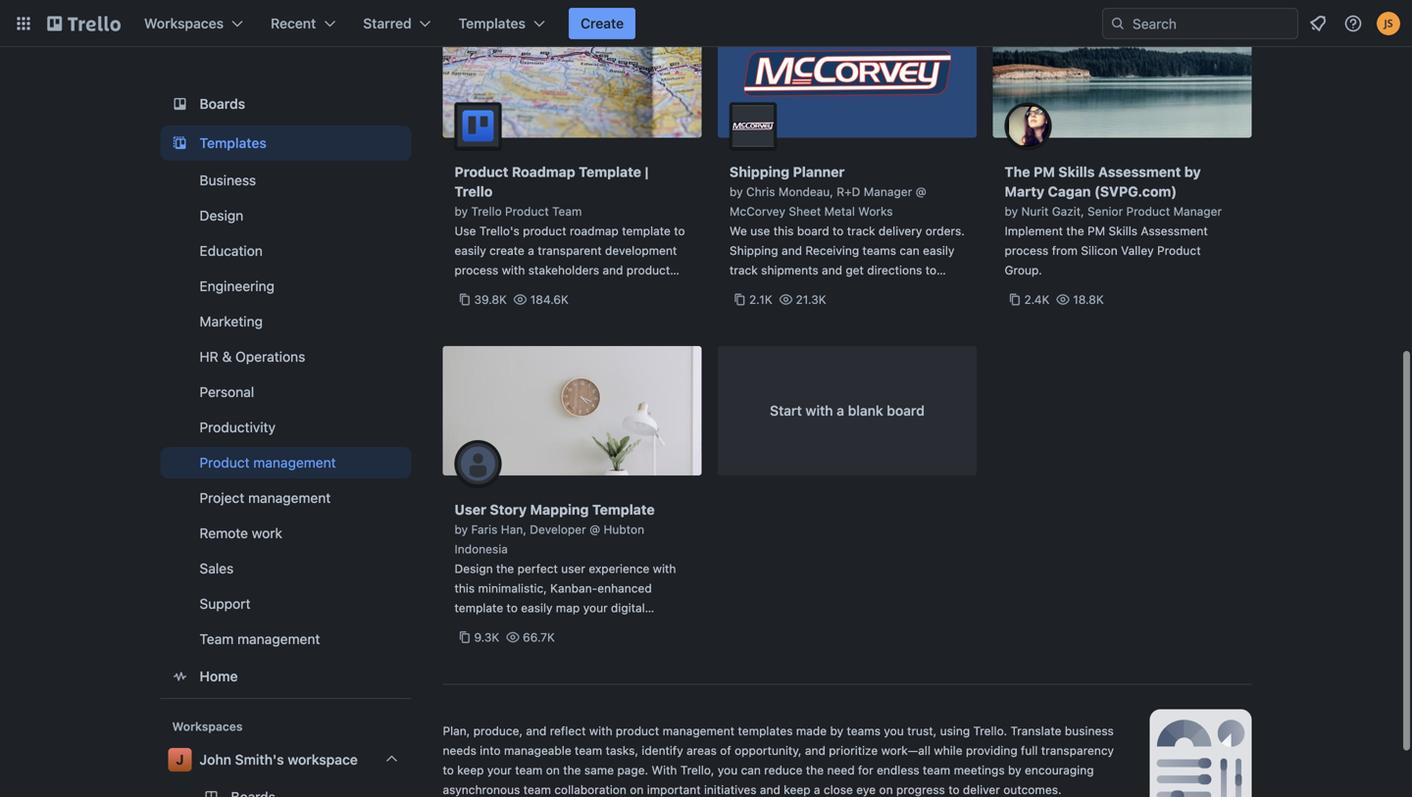 Task type: describe. For each thing, give the bounding box(es) containing it.
produce,
[[473, 724, 523, 738]]

2 horizontal spatial on
[[879, 783, 893, 797]]

templates link
[[160, 126, 411, 161]]

1 vertical spatial assessment
[[1141, 224, 1208, 238]]

and down receiving
[[822, 263, 843, 277]]

2 shipping from the top
[[730, 244, 778, 257]]

trello,
[[681, 764, 714, 777]]

template inside 'user story mapping template by faris han, developer @ hubton indonesia design the perfect user experience with this minimalistic, kanban-enhanced template to easily map your digital products to user stories.'
[[592, 502, 655, 518]]

home
[[200, 668, 238, 685]]

2.1k
[[749, 293, 773, 307]]

reflect
[[550, 724, 586, 738]]

team management
[[200, 631, 320, 647]]

nurit
[[1022, 205, 1049, 218]]

gazit,
[[1052, 205, 1084, 218]]

process inside product roadmap template | trello by trello product team use trello's product roadmap template to easily create a transparent development process with stakeholders and product owners.
[[455, 263, 499, 277]]

areas
[[687, 744, 717, 758]]

product inside the plan, produce, and reflect with product management templates made by teams you trust, using trello. translate business needs into manageable team tasks, identify areas of opportunity, and prioritize work—all while providing full transparency to keep your team on the same page. with trello, you can reduce the need for endless team meetings by encouraging asynchronous team collaboration on important initiatives and keep a close eye on progress to deliver outcomes.
[[616, 724, 659, 738]]

by inside 'user story mapping template by faris han, developer @ hubton indonesia design the perfect user experience with this minimalistic, kanban-enhanced template to easily map your digital products to user stories.'
[[455, 523, 468, 537]]

endless
[[877, 764, 920, 777]]

enhanced
[[598, 582, 652, 595]]

made
[[796, 724, 827, 738]]

process inside the pm skills assessment by marty cagan (svpg.com) by nurit gazit, senior product manager implement the pm skills assessment process from silicon valley product group.
[[1005, 244, 1049, 257]]

education
[[200, 243, 263, 259]]

open information menu image
[[1344, 14, 1363, 33]]

digital
[[611, 601, 645, 615]]

design link
[[160, 200, 411, 231]]

your inside the plan, produce, and reflect with product management templates made by teams you trust, using trello. translate business needs into manageable team tasks, identify areas of opportunity, and prioritize work—all while providing full transparency to keep your team on the same page. with trello, you can reduce the need for endless team meetings by encouraging asynchronous team collaboration on important initiatives and keep a close eye on progress to deliver outcomes.
[[487, 764, 512, 777]]

and inside product roadmap template | trello by trello product team use trello's product roadmap template to easily create a transparent development process with stakeholders and product owners.
[[603, 263, 623, 277]]

21.3k
[[796, 293, 827, 307]]

planner
[[793, 164, 845, 180]]

stakeholders
[[528, 263, 599, 277]]

silicon
[[1081, 244, 1118, 257]]

the inside the pm skills assessment by marty cagan (svpg.com) by nurit gazit, senior product manager implement the pm skills assessment process from silicon valley product group.
[[1067, 224, 1084, 238]]

1 shipping from the top
[[730, 164, 790, 180]]

back to home image
[[47, 8, 121, 39]]

project management
[[200, 490, 331, 506]]

0 horizontal spatial you
[[718, 764, 738, 777]]

teams inside the plan, produce, and reflect with product management templates made by teams you trust, using trello. translate business needs into manageable team tasks, identify areas of opportunity, and prioritize work—all while providing full transparency to keep your team on the same page. with trello, you can reduce the need for endless team meetings by encouraging asynchronous team collaboration on important initiatives and keep a close eye on progress to deliver outcomes.
[[847, 724, 881, 738]]

0 horizontal spatial skills
[[1059, 164, 1095, 180]]

1 vertical spatial product
[[627, 263, 670, 277]]

metal
[[824, 205, 855, 218]]

plan, produce, and reflect with product management templates made by teams you trust, using trello. translate business needs into manageable team tasks, identify areas of opportunity, and prioritize work—all while providing full transparency to keep your team on the same page. with trello, you can reduce the need for endless team meetings by encouraging asynchronous team collaboration on important initiatives and keep a close eye on progress to deliver outcomes.
[[443, 724, 1114, 797]]

roadmap
[[570, 224, 619, 238]]

and up manageable
[[526, 724, 547, 738]]

teams inside shipping planner by chris mondeau, r+d manager @ mccorvey sheet metal works we use this board to track delivery orders. shipping and receiving teams can easily track shipments and get directions to deliver products.
[[863, 244, 897, 257]]

john
[[200, 752, 231, 768]]

work
[[252, 525, 282, 541]]

to right 'directions'
[[926, 263, 937, 277]]

marketing
[[200, 313, 263, 330]]

trello.
[[974, 724, 1007, 738]]

with inside product roadmap template | trello by trello product team use trello's product roadmap template to easily create a transparent development process with stakeholders and product owners.
[[502, 263, 525, 277]]

shipping planner by chris mondeau, r+d manager @ mccorvey sheet metal works we use this board to track delivery orders. shipping and receiving teams can easily track shipments and get directions to deliver products.
[[730, 164, 965, 297]]

encouraging
[[1025, 764, 1094, 777]]

templates
[[738, 724, 793, 738]]

product down trello product team icon
[[455, 164, 509, 180]]

home image
[[168, 665, 192, 689]]

1 vertical spatial templates
[[200, 135, 267, 151]]

template inside product roadmap template | trello by trello product team use trello's product roadmap template to easily create a transparent development process with stakeholders and product owners.
[[622, 224, 671, 238]]

trello product team image
[[455, 102, 502, 150]]

hr & operations link
[[160, 341, 411, 373]]

and up shipments
[[782, 244, 802, 257]]

to down minimalistic,
[[507, 601, 518, 615]]

implement
[[1005, 224, 1063, 238]]

can inside shipping planner by chris mondeau, r+d manager @ mccorvey sheet metal works we use this board to track delivery orders. shipping and receiving teams can easily track shipments and get directions to deliver products.
[[900, 244, 920, 257]]

1 vertical spatial skills
[[1109, 224, 1138, 238]]

trello's
[[479, 224, 520, 238]]

to down needs
[[443, 764, 454, 777]]

184.6k
[[530, 293, 569, 307]]

providing
[[966, 744, 1018, 758]]

page.
[[617, 764, 648, 777]]

chris
[[746, 185, 775, 199]]

receiving
[[806, 244, 859, 257]]

business
[[1065, 724, 1114, 738]]

boards link
[[160, 86, 411, 122]]

&
[[222, 349, 232, 365]]

by inside shipping planner by chris mondeau, r+d manager @ mccorvey sheet metal works we use this board to track delivery orders. shipping and receiving teams can easily track shipments and get directions to deliver products.
[[730, 185, 743, 199]]

0 vertical spatial product
[[523, 224, 567, 238]]

create
[[490, 244, 525, 257]]

can inside the plan, produce, and reflect with product management templates made by teams you trust, using trello. translate business needs into manageable team tasks, identify areas of opportunity, and prioritize work—all while providing full transparency to keep your team on the same page. with trello, you can reduce the need for endless team meetings by encouraging asynchronous team collaboration on important initiatives and keep a close eye on progress to deliver outcomes.
[[741, 764, 761, 777]]

and down reduce
[[760, 783, 781, 797]]

create button
[[569, 8, 636, 39]]

design inside 'user story mapping template by faris han, developer @ hubton indonesia design the perfect user experience with this minimalistic, kanban-enhanced template to easily map your digital products to user stories.'
[[455, 562, 493, 576]]

@ inside 'user story mapping template by faris han, developer @ hubton indonesia design the perfect user experience with this minimalistic, kanban-enhanced template to easily map your digital products to user stories.'
[[590, 523, 600, 537]]

hr & operations
[[200, 349, 305, 365]]

1 vertical spatial track
[[730, 263, 758, 277]]

board inside button
[[887, 403, 925, 419]]

we
[[730, 224, 747, 238]]

and down made at the bottom right of page
[[805, 744, 826, 758]]

0 notifications image
[[1306, 12, 1330, 35]]

with
[[652, 764, 677, 777]]

same
[[584, 764, 614, 777]]

hr
[[200, 349, 218, 365]]

template board image
[[168, 131, 192, 155]]

product roadmap template | trello by trello product team use trello's product roadmap template to easily create a transparent development process with stakeholders and product owners.
[[455, 164, 685, 297]]

(svpg.com)
[[1095, 183, 1177, 200]]

john smith (johnsmith38824343) image
[[1377, 12, 1401, 35]]

to down meetings
[[949, 783, 960, 797]]

template inside product roadmap template | trello by trello product team use trello's product roadmap template to easily create a transparent development process with stakeholders and product owners.
[[579, 164, 641, 180]]

roadmap
[[512, 164, 576, 180]]

by inside product roadmap template | trello by trello product team use trello's product roadmap template to easily create a transparent development process with stakeholders and product owners.
[[455, 205, 468, 218]]

plan,
[[443, 724, 470, 738]]

delivery
[[879, 224, 922, 238]]

use
[[751, 224, 770, 238]]

faris han, developer @ hubton indonesia image
[[455, 440, 502, 487]]

personal
[[200, 384, 254, 400]]

1 vertical spatial pm
[[1088, 224, 1106, 238]]

1 horizontal spatial track
[[847, 224, 875, 238]]

full
[[1021, 744, 1038, 758]]

board inside shipping planner by chris mondeau, r+d manager @ mccorvey sheet metal works we use this board to track delivery orders. shipping and receiving teams can easily track shipments and get directions to deliver products.
[[797, 224, 829, 238]]

owners.
[[455, 283, 498, 297]]

project
[[200, 490, 244, 506]]

manageable
[[504, 744, 572, 758]]

reduce
[[764, 764, 803, 777]]

home link
[[160, 659, 411, 694]]

nurit gazit, senior product manager image
[[1005, 102, 1052, 150]]

outcomes.
[[1004, 783, 1062, 797]]

collaboration
[[554, 783, 627, 797]]

hubton
[[604, 523, 645, 537]]

meetings
[[954, 764, 1005, 777]]

start with a blank board button
[[718, 346, 977, 476]]

with inside 'user story mapping template by faris han, developer @ hubton indonesia design the perfect user experience with this minimalistic, kanban-enhanced template to easily map your digital products to user stories.'
[[653, 562, 676, 576]]

stories.
[[549, 621, 591, 635]]

0 vertical spatial user
[[561, 562, 586, 576]]

project management link
[[160, 483, 411, 514]]

1 horizontal spatial on
[[630, 783, 644, 797]]

workspace
[[288, 752, 358, 768]]

close
[[824, 783, 853, 797]]

with inside button
[[806, 403, 833, 419]]

workspaces button
[[132, 8, 255, 39]]

user
[[455, 502, 486, 518]]

productivity link
[[160, 412, 411, 443]]

1 vertical spatial keep
[[784, 783, 811, 797]]

productivity
[[200, 419, 276, 435]]

product management link
[[160, 447, 411, 479]]

translate
[[1011, 724, 1062, 738]]

engineering
[[200, 278, 275, 294]]

1 horizontal spatial you
[[884, 724, 904, 738]]

product management
[[200, 455, 336, 471]]

chris mondeau, r+d manager @ mccorvey sheet metal works image
[[730, 102, 777, 150]]

search image
[[1110, 16, 1126, 31]]



Task type: vqa. For each thing, say whether or not it's contained in the screenshot.
top Templates
yes



Task type: locate. For each thing, give the bounding box(es) containing it.
using
[[940, 724, 970, 738]]

recent
[[271, 15, 316, 31]]

this inside shipping planner by chris mondeau, r+d manager @ mccorvey sheet metal works we use this board to track delivery orders. shipping and receiving teams can easily track shipments and get directions to deliver products.
[[774, 224, 794, 238]]

0 vertical spatial template
[[622, 224, 671, 238]]

board image
[[168, 92, 192, 116]]

works
[[859, 205, 893, 218]]

the up collaboration
[[563, 764, 581, 777]]

1 vertical spatial trello
[[471, 205, 502, 218]]

1 vertical spatial teams
[[847, 724, 881, 738]]

0 horizontal spatial team
[[200, 631, 234, 647]]

can down delivery
[[900, 244, 920, 257]]

the up minimalistic,
[[496, 562, 514, 576]]

1 horizontal spatial a
[[814, 783, 821, 797]]

1 horizontal spatial deliver
[[963, 783, 1000, 797]]

with down create at left top
[[502, 263, 525, 277]]

and down development
[[603, 263, 623, 277]]

product up project
[[200, 455, 250, 471]]

0 horizontal spatial @
[[590, 523, 600, 537]]

trello up the trello's
[[471, 205, 502, 218]]

pm
[[1034, 164, 1055, 180], [1088, 224, 1106, 238]]

shipments
[[761, 263, 819, 277]]

team inside 'team management' link
[[200, 631, 234, 647]]

1 horizontal spatial board
[[887, 403, 925, 419]]

1 vertical spatial shipping
[[730, 244, 778, 257]]

a inside button
[[837, 403, 844, 419]]

engineering link
[[160, 271, 411, 302]]

0 vertical spatial a
[[528, 244, 534, 257]]

board right blank
[[887, 403, 925, 419]]

0 horizontal spatial process
[[455, 263, 499, 277]]

of
[[720, 744, 731, 758]]

teams
[[863, 244, 897, 257], [847, 724, 881, 738]]

0 vertical spatial workspaces
[[144, 15, 224, 31]]

1 vertical spatial user
[[522, 621, 546, 635]]

manager inside the pm skills assessment by marty cagan (svpg.com) by nurit gazit, senior product manager implement the pm skills assessment process from silicon valley product group.
[[1174, 205, 1222, 218]]

starred
[[363, 15, 412, 31]]

0 vertical spatial teams
[[863, 244, 897, 257]]

2.4k
[[1024, 293, 1050, 307]]

1 horizontal spatial user
[[561, 562, 586, 576]]

1 vertical spatial your
[[487, 764, 512, 777]]

1 horizontal spatial templates
[[459, 15, 526, 31]]

trello up use
[[455, 183, 493, 200]]

0 horizontal spatial user
[[522, 621, 546, 635]]

0 vertical spatial board
[[797, 224, 829, 238]]

user up kanban-
[[561, 562, 586, 576]]

1 horizontal spatial @
[[916, 185, 926, 199]]

from
[[1052, 244, 1078, 257]]

1 horizontal spatial this
[[774, 224, 794, 238]]

66.7k
[[523, 631, 555, 644]]

experience
[[589, 562, 650, 576]]

0 horizontal spatial this
[[455, 582, 475, 595]]

deliver inside shipping planner by chris mondeau, r+d manager @ mccorvey sheet metal works we use this board to track delivery orders. shipping and receiving teams can easily track shipments and get directions to deliver products.
[[730, 283, 767, 297]]

1 vertical spatial team
[[200, 631, 234, 647]]

2 horizontal spatial easily
[[923, 244, 955, 257]]

team management link
[[160, 624, 411, 655]]

map
[[556, 601, 580, 615]]

design down the indonesia at the bottom left of page
[[455, 562, 493, 576]]

a inside product roadmap template | trello by trello product team use trello's product roadmap template to easily create a transparent development process with stakeholders and product owners.
[[528, 244, 534, 257]]

with up tasks,
[[589, 724, 613, 738]]

products
[[455, 621, 504, 635]]

while
[[934, 744, 963, 758]]

developer
[[530, 523, 586, 537]]

trust,
[[907, 724, 937, 738]]

0 vertical spatial keep
[[457, 764, 484, 777]]

0 horizontal spatial keep
[[457, 764, 484, 777]]

0 horizontal spatial manager
[[864, 185, 912, 199]]

skills up valley
[[1109, 224, 1138, 238]]

assessment up (svpg.com)
[[1098, 164, 1181, 180]]

remote work link
[[160, 518, 411, 549]]

1 vertical spatial board
[[887, 403, 925, 419]]

get
[[846, 263, 864, 277]]

workspaces inside workspaces popup button
[[144, 15, 224, 31]]

0 vertical spatial skills
[[1059, 164, 1095, 180]]

john smith's workspace
[[200, 752, 358, 768]]

1 horizontal spatial team
[[552, 205, 582, 218]]

valley
[[1121, 244, 1154, 257]]

transparency
[[1041, 744, 1114, 758]]

1 vertical spatial workspaces
[[172, 720, 243, 734]]

1 vertical spatial design
[[455, 562, 493, 576]]

1 vertical spatial process
[[455, 263, 499, 277]]

0 horizontal spatial easily
[[455, 244, 486, 257]]

pm right the
[[1034, 164, 1055, 180]]

your down into on the left bottom
[[487, 764, 512, 777]]

progress
[[896, 783, 945, 797]]

board down sheet
[[797, 224, 829, 238]]

deliver inside the plan, produce, and reflect with product management templates made by teams you trust, using trello. translate business needs into manageable team tasks, identify areas of opportunity, and prioritize work—all while providing full transparency to keep your team on the same page. with trello, you can reduce the need for endless team meetings by encouraging asynchronous team collaboration on important initiatives and keep a close eye on progress to deliver outcomes.
[[963, 783, 1000, 797]]

templates
[[459, 15, 526, 31], [200, 135, 267, 151]]

track down works at the top of page
[[847, 224, 875, 238]]

@ inside shipping planner by chris mondeau, r+d manager @ mccorvey sheet metal works we use this board to track delivery orders. shipping and receiving teams can easily track shipments and get directions to deliver products.
[[916, 185, 926, 199]]

keep down reduce
[[784, 783, 811, 797]]

0 vertical spatial process
[[1005, 244, 1049, 257]]

template up development
[[622, 224, 671, 238]]

easily inside product roadmap template | trello by trello product team use trello's product roadmap template to easily create a transparent development process with stakeholders and product owners.
[[455, 244, 486, 257]]

9.3k
[[474, 631, 500, 644]]

1 vertical spatial you
[[718, 764, 738, 777]]

teams up prioritize
[[847, 724, 881, 738]]

this right use
[[774, 224, 794, 238]]

39.8k
[[474, 293, 507, 307]]

1 horizontal spatial process
[[1005, 244, 1049, 257]]

team down support
[[200, 631, 234, 647]]

smith's
[[235, 752, 284, 768]]

team inside product roadmap template | trello by trello product team use trello's product roadmap template to easily create a transparent development process with stakeholders and product owners.
[[552, 205, 582, 218]]

1 horizontal spatial design
[[455, 562, 493, 576]]

1 horizontal spatial your
[[583, 601, 608, 615]]

deliver down shipments
[[730, 283, 767, 297]]

management for team management
[[237, 631, 320, 647]]

0 vertical spatial trello
[[455, 183, 493, 200]]

easily down use
[[455, 244, 486, 257]]

1 horizontal spatial easily
[[521, 601, 553, 615]]

on down manageable
[[546, 764, 560, 777]]

transparent
[[538, 244, 602, 257]]

2 vertical spatial a
[[814, 783, 821, 797]]

Search field
[[1126, 9, 1298, 38]]

management inside the plan, produce, and reflect with product management templates made by teams you trust, using trello. translate business needs into manageable team tasks, identify areas of opportunity, and prioritize work—all while providing full transparency to keep your team on the same page. with trello, you can reduce the need for endless team meetings by encouraging asynchronous team collaboration on important initiatives and keep a close eye on progress to deliver outcomes.
[[663, 724, 735, 738]]

workspaces up john
[[172, 720, 243, 734]]

@ left hubton
[[590, 523, 600, 537]]

and
[[782, 244, 802, 257], [603, 263, 623, 277], [822, 263, 843, 277], [526, 724, 547, 738], [805, 744, 826, 758], [760, 783, 781, 797]]

design down business on the left
[[200, 207, 244, 224]]

easily inside shipping planner by chris mondeau, r+d manager @ mccorvey sheet metal works we use this board to track delivery orders. shipping and receiving teams can easily track shipments and get directions to deliver products.
[[923, 244, 955, 257]]

design
[[200, 207, 244, 224], [455, 562, 493, 576]]

this inside 'user story mapping template by faris han, developer @ hubton indonesia design the perfect user experience with this minimalistic, kanban-enhanced template to easily map your digital products to user stories.'
[[455, 582, 475, 595]]

0 vertical spatial template
[[579, 164, 641, 180]]

track up the 2.1k
[[730, 263, 758, 277]]

mondeau,
[[779, 185, 834, 199]]

shipping down use
[[730, 244, 778, 257]]

0 vertical spatial @
[[916, 185, 926, 199]]

team
[[552, 205, 582, 218], [200, 631, 234, 647]]

you down of
[[718, 764, 738, 777]]

keep up asynchronous
[[457, 764, 484, 777]]

senior
[[1088, 205, 1123, 218]]

0 vertical spatial manager
[[864, 185, 912, 199]]

user story mapping template by faris han, developer @ hubton indonesia design the perfect user experience with this minimalistic, kanban-enhanced template to easily map your digital products to user stories.
[[455, 502, 676, 635]]

product management icon image
[[1126, 710, 1252, 797]]

pm up silicon at top
[[1088, 224, 1106, 238]]

assessment up valley
[[1141, 224, 1208, 238]]

product inside the product management link
[[200, 455, 250, 471]]

0 horizontal spatial templates
[[200, 135, 267, 151]]

template inside 'user story mapping template by faris han, developer @ hubton indonesia design the perfect user experience with this minimalistic, kanban-enhanced template to easily map your digital products to user stories.'
[[455, 601, 503, 615]]

this up products
[[455, 582, 475, 595]]

management down the product management link
[[248, 490, 331, 506]]

needs
[[443, 744, 477, 758]]

teams up 'directions'
[[863, 244, 897, 257]]

0 vertical spatial deliver
[[730, 283, 767, 297]]

business
[[200, 172, 256, 188]]

1 horizontal spatial skills
[[1109, 224, 1138, 238]]

product up tasks,
[[616, 724, 659, 738]]

faris
[[471, 523, 498, 537]]

0 vertical spatial your
[[583, 601, 608, 615]]

a left close
[[814, 783, 821, 797]]

management down productivity link
[[253, 455, 336, 471]]

minimalistic,
[[478, 582, 547, 595]]

0 horizontal spatial board
[[797, 224, 829, 238]]

0 horizontal spatial a
[[528, 244, 534, 257]]

2 horizontal spatial a
[[837, 403, 844, 419]]

0 horizontal spatial deliver
[[730, 283, 767, 297]]

the inside 'user story mapping template by faris han, developer @ hubton indonesia design the perfect user experience with this minimalistic, kanban-enhanced template to easily map your digital products to user stories.'
[[496, 562, 514, 576]]

your
[[583, 601, 608, 615], [487, 764, 512, 777]]

products.
[[770, 283, 823, 297]]

group.
[[1005, 263, 1042, 277]]

the
[[1005, 164, 1030, 180]]

1 vertical spatial can
[[741, 764, 761, 777]]

to up development
[[674, 224, 685, 238]]

initiatives
[[704, 783, 757, 797]]

start
[[770, 403, 802, 419]]

1 horizontal spatial template
[[622, 224, 671, 238]]

0 vertical spatial can
[[900, 244, 920, 257]]

to inside product roadmap template | trello by trello product team use trello's product roadmap template to easily create a transparent development process with stakeholders and product owners.
[[674, 224, 685, 238]]

workspaces up board icon
[[144, 15, 224, 31]]

product down development
[[627, 263, 670, 277]]

@ up delivery
[[916, 185, 926, 199]]

easily up 66.7k
[[521, 601, 553, 615]]

to
[[674, 224, 685, 238], [833, 224, 844, 238], [926, 263, 937, 277], [507, 601, 518, 615], [507, 621, 519, 635], [443, 764, 454, 777], [949, 783, 960, 797]]

a left blank
[[837, 403, 844, 419]]

with right start
[[806, 403, 833, 419]]

board
[[797, 224, 829, 238], [887, 403, 925, 419]]

a right create at left top
[[528, 244, 534, 257]]

template up hubton
[[592, 502, 655, 518]]

1 vertical spatial manager
[[1174, 205, 1222, 218]]

assessment
[[1098, 164, 1181, 180], [1141, 224, 1208, 238]]

product up transparent
[[523, 224, 567, 238]]

create
[[581, 15, 624, 31]]

0 vertical spatial templates
[[459, 15, 526, 31]]

0 vertical spatial track
[[847, 224, 875, 238]]

manager down (svpg.com)
[[1174, 205, 1222, 218]]

the down gazit,
[[1067, 224, 1084, 238]]

easily inside 'user story mapping template by faris han, developer @ hubton indonesia design the perfect user experience with this minimalistic, kanban-enhanced template to easily map your digital products to user stories.'
[[521, 601, 553, 615]]

asynchronous
[[443, 783, 520, 797]]

user
[[561, 562, 586, 576], [522, 621, 546, 635]]

into
[[480, 744, 501, 758]]

management down support link
[[237, 631, 320, 647]]

for
[[858, 764, 874, 777]]

1 horizontal spatial manager
[[1174, 205, 1222, 218]]

0 horizontal spatial track
[[730, 263, 758, 277]]

manager up works at the top of page
[[864, 185, 912, 199]]

0 horizontal spatial can
[[741, 764, 761, 777]]

on right 'eye'
[[879, 783, 893, 797]]

templates inside popup button
[[459, 15, 526, 31]]

0 vertical spatial design
[[200, 207, 244, 224]]

primary element
[[0, 0, 1412, 47]]

the left need at the bottom right of page
[[806, 764, 824, 777]]

starred button
[[351, 8, 443, 39]]

your inside 'user story mapping template by faris han, developer @ hubton indonesia design the perfect user experience with this minimalistic, kanban-enhanced template to easily map your digital products to user stories.'
[[583, 601, 608, 615]]

r+d
[[837, 185, 861, 199]]

0 horizontal spatial template
[[455, 601, 503, 615]]

can down opportunity,
[[741, 764, 761, 777]]

the pm skills assessment by marty cagan (svpg.com) by nurit gazit, senior product manager implement the pm skills assessment process from silicon valley product group.
[[1005, 164, 1222, 277]]

1 horizontal spatial keep
[[784, 783, 811, 797]]

1 vertical spatial @
[[590, 523, 600, 537]]

identify
[[642, 744, 683, 758]]

support
[[200, 596, 251, 612]]

product up the trello's
[[505, 205, 549, 218]]

0 vertical spatial team
[[552, 205, 582, 218]]

1 vertical spatial a
[[837, 403, 844, 419]]

deliver down meetings
[[963, 783, 1000, 797]]

user left stories.
[[522, 621, 546, 635]]

1 vertical spatial template
[[592, 502, 655, 518]]

process
[[1005, 244, 1049, 257], [455, 263, 499, 277]]

process up owners.
[[455, 263, 499, 277]]

0 horizontal spatial design
[[200, 207, 244, 224]]

1 vertical spatial this
[[455, 582, 475, 595]]

0 vertical spatial assessment
[[1098, 164, 1181, 180]]

to down metal
[[833, 224, 844, 238]]

important
[[647, 783, 701, 797]]

to left 66.7k
[[507, 621, 519, 635]]

team
[[575, 744, 602, 758], [515, 764, 543, 777], [923, 764, 951, 777], [524, 783, 551, 797]]

your right map on the left of page
[[583, 601, 608, 615]]

product down (svpg.com)
[[1127, 205, 1170, 218]]

team up 'roadmap'
[[552, 205, 582, 218]]

management up areas
[[663, 724, 735, 738]]

1 vertical spatial deliver
[[963, 783, 1000, 797]]

0 vertical spatial this
[[774, 224, 794, 238]]

manager inside shipping planner by chris mondeau, r+d manager @ mccorvey sheet metal works we use this board to track delivery orders. shipping and receiving teams can easily track shipments and get directions to deliver products.
[[864, 185, 912, 199]]

prioritize
[[829, 744, 878, 758]]

management for product management
[[253, 455, 336, 471]]

0 vertical spatial shipping
[[730, 164, 790, 180]]

templates right starred dropdown button
[[459, 15, 526, 31]]

shipping up chris on the top right of page
[[730, 164, 790, 180]]

indonesia
[[455, 542, 508, 556]]

use
[[455, 224, 476, 238]]

process up group.
[[1005, 244, 1049, 257]]

1 horizontal spatial pm
[[1088, 224, 1106, 238]]

with inside the plan, produce, and reflect with product management templates made by teams you trust, using trello. translate business needs into manageable team tasks, identify areas of opportunity, and prioritize work—all while providing full transparency to keep your team on the same page. with trello, you can reduce the need for endless team meetings by encouraging asynchronous team collaboration on important initiatives and keep a close eye on progress to deliver outcomes.
[[589, 724, 613, 738]]

0 horizontal spatial pm
[[1034, 164, 1055, 180]]

|
[[645, 164, 649, 180]]

on down page.
[[630, 783, 644, 797]]

you
[[884, 724, 904, 738], [718, 764, 738, 777]]

1 vertical spatial template
[[455, 601, 503, 615]]

product right valley
[[1157, 244, 1201, 257]]

product
[[523, 224, 567, 238], [627, 263, 670, 277], [616, 724, 659, 738]]

2 vertical spatial product
[[616, 724, 659, 738]]

shipping
[[730, 164, 790, 180], [730, 244, 778, 257]]

with right 'experience'
[[653, 562, 676, 576]]

0 horizontal spatial your
[[487, 764, 512, 777]]

management for project management
[[248, 490, 331, 506]]

skills up the cagan
[[1059, 164, 1095, 180]]

template left | at the top
[[579, 164, 641, 180]]

skills
[[1059, 164, 1095, 180], [1109, 224, 1138, 238]]

templates up business on the left
[[200, 135, 267, 151]]

a inside the plan, produce, and reflect with product management templates made by teams you trust, using trello. translate business needs into manageable team tasks, identify areas of opportunity, and prioritize work—all while providing full transparency to keep your team on the same page. with trello, you can reduce the need for endless team meetings by encouraging asynchronous team collaboration on important initiatives and keep a close eye on progress to deliver outcomes.
[[814, 783, 821, 797]]

1 horizontal spatial can
[[900, 244, 920, 257]]

0 horizontal spatial on
[[546, 764, 560, 777]]

cagan
[[1048, 183, 1091, 200]]

template up products
[[455, 601, 503, 615]]

remote work
[[200, 525, 282, 541]]

0 vertical spatial pm
[[1034, 164, 1055, 180]]

easily down orders.
[[923, 244, 955, 257]]

you up work—all
[[884, 724, 904, 738]]

0 vertical spatial you
[[884, 724, 904, 738]]

sales
[[200, 561, 234, 577]]



